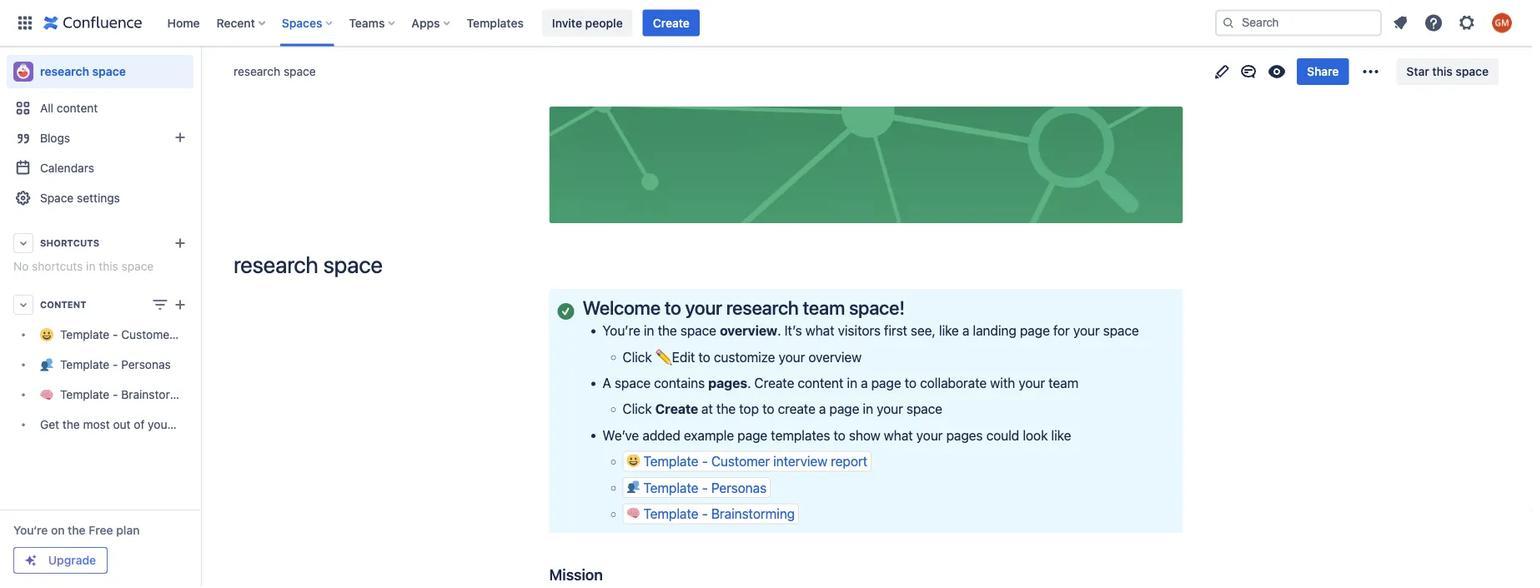 Task type: vqa. For each thing, say whether or not it's contained in the screenshot.
Templates link
yes



Task type: locate. For each thing, give the bounding box(es) containing it.
space
[[92, 65, 126, 78], [284, 65, 316, 78], [1456, 65, 1489, 78], [323, 251, 383, 279], [121, 260, 154, 274], [680, 323, 716, 339], [1103, 323, 1139, 339], [615, 376, 651, 391], [906, 402, 942, 418], [205, 418, 237, 432]]

interview for the template - customer interview report button
[[773, 454, 827, 470]]

1 horizontal spatial overview
[[808, 349, 862, 365]]

like
[[939, 323, 959, 339], [1051, 428, 1071, 444]]

2 vertical spatial team
[[175, 418, 202, 432]]

personas down the template - customer interview report button
[[711, 480, 767, 496]]

0 vertical spatial this
[[1432, 65, 1453, 78]]

create down contains
[[655, 402, 698, 418]]

your inside get the most out of your team space link
[[148, 418, 172, 432]]

. left it's
[[777, 323, 781, 339]]

template down content dropdown button
[[60, 328, 109, 342]]

create link
[[643, 10, 700, 36]]

1 horizontal spatial report
[[831, 454, 867, 470]]

all
[[40, 101, 53, 115]]

page
[[1020, 323, 1050, 339], [871, 376, 901, 391], [829, 402, 859, 418], [737, 428, 767, 444]]

interview
[[177, 328, 226, 342], [773, 454, 827, 470]]

click up 'we've'
[[623, 402, 652, 418]]

the right get
[[62, 418, 80, 432]]

star this space
[[1406, 65, 1489, 78]]

template
[[60, 328, 109, 342], [60, 358, 109, 372], [60, 388, 109, 402], [643, 454, 698, 470], [643, 480, 698, 496], [643, 507, 698, 522]]

content
[[40, 300, 86, 311]]

customer inside template - customer interview report link
[[121, 328, 174, 342]]

report for the template - customer interview report button
[[831, 454, 867, 470]]

0 vertical spatial template - personas
[[60, 358, 171, 372]]

overview up a space contains pages . create content in a page to collaborate with your team
[[808, 349, 862, 365]]

pages
[[708, 376, 747, 391], [946, 428, 983, 444]]

0 horizontal spatial template - customer interview report
[[60, 328, 262, 342]]

in up show
[[863, 402, 873, 418]]

appswitcher icon image
[[15, 13, 35, 33]]

1 vertical spatial like
[[1051, 428, 1071, 444]]

what for your
[[884, 428, 913, 444]]

1 vertical spatial template - brainstorming
[[643, 507, 795, 522]]

2 horizontal spatial team
[[1048, 376, 1079, 391]]

confluence image
[[43, 13, 142, 33], [43, 13, 142, 33]]

to up edit
[[665, 297, 681, 319]]

0 horizontal spatial brainstorming
[[121, 388, 196, 402]]

0 vertical spatial template - customer interview report
[[60, 328, 262, 342]]

0 horizontal spatial personas
[[121, 358, 171, 372]]

0 horizontal spatial this
[[99, 260, 118, 274]]

1 horizontal spatial like
[[1051, 428, 1071, 444]]

team up visitors
[[803, 297, 845, 319]]

star
[[1406, 65, 1429, 78]]

0 horizontal spatial pages
[[708, 376, 747, 391]]

research space link up "all content" link in the top left of the page
[[7, 55, 193, 88]]

people
[[585, 16, 623, 30]]

brainstorming
[[121, 388, 196, 402], [711, 507, 795, 522]]

1 horizontal spatial customer
[[711, 454, 770, 470]]

:check_mark: image
[[558, 303, 574, 320], [558, 303, 574, 320]]

1 horizontal spatial pages
[[946, 428, 983, 444]]

0 vertical spatial click
[[623, 349, 652, 365]]

0 horizontal spatial like
[[939, 323, 959, 339]]

the
[[658, 323, 677, 339], [716, 402, 736, 418], [62, 418, 80, 432], [68, 524, 86, 538]]

research space link
[[7, 55, 193, 88], [234, 63, 316, 80]]

brainstorming inside button
[[711, 507, 795, 522]]

1 horizontal spatial research space link
[[234, 63, 316, 80]]

template down template - personas button
[[643, 507, 698, 522]]

0 horizontal spatial interview
[[177, 328, 226, 342]]

page down a space contains pages . create content in a page to collaborate with your team
[[829, 402, 859, 418]]

research
[[40, 65, 89, 78], [234, 65, 280, 78], [234, 251, 318, 279], [726, 297, 799, 319]]

template - customer interview report
[[60, 328, 262, 342], [643, 454, 867, 470]]

0 horizontal spatial content
[[57, 101, 98, 115]]

template - brainstorming inside button
[[643, 507, 795, 522]]

all content
[[40, 101, 98, 115]]

. up top
[[747, 376, 751, 391]]

in right you're on the left of the page
[[644, 323, 654, 339]]

invite people button
[[542, 10, 633, 36]]

collaborate
[[920, 376, 987, 391]]

template - personas up template - brainstorming button
[[643, 480, 767, 496]]

- up template - brainstorming button
[[702, 480, 708, 496]]

personas down template - customer interview report link at the left bottom of the page
[[121, 358, 171, 372]]

1 horizontal spatial personas
[[711, 480, 767, 496]]

interview down templates
[[773, 454, 827, 470]]

1 horizontal spatial template - brainstorming
[[643, 507, 795, 522]]

personas inside button
[[711, 480, 767, 496]]

the right on
[[68, 524, 86, 538]]

report inside button
[[831, 454, 867, 470]]

1 vertical spatial a
[[861, 376, 868, 391]]

1 horizontal spatial template - customer interview report
[[643, 454, 867, 470]]

template - brainstorming
[[60, 388, 196, 402], [643, 507, 795, 522]]

- inside button
[[702, 480, 708, 496]]

what
[[805, 323, 834, 339], [884, 428, 913, 444]]

of
[[134, 418, 145, 432]]

brainstorming up of
[[121, 388, 196, 402]]

calendars link
[[7, 153, 193, 183]]

1 vertical spatial interview
[[773, 454, 827, 470]]

0 vertical spatial content
[[57, 101, 98, 115]]

in down visitors
[[847, 376, 857, 391]]

template for template - customer interview report link at the left bottom of the page
[[60, 328, 109, 342]]

1 horizontal spatial template - personas
[[643, 480, 767, 496]]

0 horizontal spatial research space link
[[7, 55, 193, 88]]

create
[[653, 16, 690, 30], [754, 376, 794, 391], [655, 402, 698, 418]]

1 click from the top
[[623, 349, 652, 365]]

template - brainstorming inside tree
[[60, 388, 196, 402]]

space inside tree
[[205, 418, 237, 432]]

1 horizontal spatial what
[[884, 428, 913, 444]]

a right the create
[[819, 402, 826, 418]]

0 horizontal spatial copy image
[[601, 565, 621, 585]]

like right look
[[1051, 428, 1071, 444]]

free
[[89, 524, 113, 538]]

in inside space element
[[86, 260, 95, 274]]

0 vertical spatial pages
[[708, 376, 747, 391]]

content up the create
[[798, 376, 843, 391]]

first
[[884, 323, 907, 339]]

banner containing home
[[0, 0, 1532, 47]]

- for template - personas button
[[702, 480, 708, 496]]

like right see,
[[939, 323, 959, 339]]

create right people
[[653, 16, 690, 30]]

space!
[[849, 297, 905, 319]]

to right top
[[762, 402, 774, 418]]

added
[[642, 428, 680, 444]]

research space
[[40, 65, 126, 78], [234, 65, 316, 78], [234, 251, 383, 279]]

1 vertical spatial brainstorming
[[711, 507, 795, 522]]

visitors
[[838, 323, 881, 339]]

0 horizontal spatial team
[[175, 418, 202, 432]]

template - personas inside tree
[[60, 358, 171, 372]]

out
[[113, 418, 131, 432]]

0 vertical spatial create
[[653, 16, 690, 30]]

notification icon image
[[1390, 13, 1410, 33]]

template - customer interview report button
[[623, 452, 872, 473]]

1 horizontal spatial content
[[798, 376, 843, 391]]

0 vertical spatial team
[[803, 297, 845, 319]]

0 vertical spatial interview
[[177, 328, 226, 342]]

pages down click ✏️ edit to customize your overview
[[708, 376, 747, 391]]

1 vertical spatial team
[[1048, 376, 1079, 391]]

- for template - personas link
[[113, 358, 118, 372]]

template up most
[[60, 388, 109, 402]]

example
[[684, 428, 734, 444]]

it's
[[784, 323, 802, 339]]

personas
[[121, 358, 171, 372], [711, 480, 767, 496]]

tree
[[7, 320, 262, 440]]

content right all
[[57, 101, 98, 115]]

customer down example
[[711, 454, 770, 470]]

a
[[962, 323, 969, 339], [861, 376, 868, 391], [819, 402, 826, 418]]

1 horizontal spatial a
[[861, 376, 868, 391]]

1 horizontal spatial brainstorming
[[711, 507, 795, 522]]

template - personas
[[60, 358, 171, 372], [643, 480, 767, 496]]

- up template - brainstorming link
[[113, 358, 118, 372]]

brainstorming inside space element
[[121, 388, 196, 402]]

template - brainstorming up out
[[60, 388, 196, 402]]

0 vertical spatial copy image
[[903, 298, 923, 318]]

to left show
[[834, 428, 845, 444]]

0 vertical spatial report
[[229, 328, 262, 342]]

spaces button
[[277, 10, 339, 36]]

create up click create at the top to create a page in your space
[[754, 376, 794, 391]]

this down shortcuts dropdown button
[[99, 260, 118, 274]]

1 vertical spatial .
[[747, 376, 751, 391]]

1 vertical spatial customer
[[711, 454, 770, 470]]

interview inside button
[[773, 454, 827, 470]]

mission
[[549, 566, 603, 584]]

pages left could
[[946, 428, 983, 444]]

personas inside tree
[[121, 358, 171, 372]]

template - customer interview report inside tree
[[60, 328, 262, 342]]

- down template - personas button
[[702, 507, 708, 522]]

invite
[[552, 16, 582, 30]]

team right of
[[175, 418, 202, 432]]

-
[[113, 328, 118, 342], [113, 358, 118, 372], [113, 388, 118, 402], [702, 454, 708, 470], [702, 480, 708, 496], [702, 507, 708, 522]]

1 vertical spatial template - customer interview report
[[643, 454, 867, 470]]

content button
[[7, 290, 193, 320]]

2 click from the top
[[623, 402, 652, 418]]

0 vertical spatial what
[[805, 323, 834, 339]]

brainstorming down the template - customer interview report button
[[711, 507, 795, 522]]

template up template - brainstorming link
[[60, 358, 109, 372]]

2 horizontal spatial a
[[962, 323, 969, 339]]

report inside space element
[[229, 328, 262, 342]]

research space link down "spaces"
[[234, 63, 316, 80]]

template up template - brainstorming button
[[643, 480, 698, 496]]

tree containing template - customer interview report
[[7, 320, 262, 440]]

create a blog image
[[170, 128, 190, 148]]

space inside button
[[1456, 65, 1489, 78]]

1 vertical spatial report
[[831, 454, 867, 470]]

1 vertical spatial copy image
[[601, 565, 621, 585]]

customer for the template - customer interview report button
[[711, 454, 770, 470]]

1 vertical spatial click
[[623, 402, 652, 418]]

- up out
[[113, 388, 118, 402]]

1 horizontal spatial interview
[[773, 454, 827, 470]]

create inside "global" 'element'
[[653, 16, 690, 30]]

no shortcuts in this space
[[13, 260, 154, 274]]

teams button
[[344, 10, 401, 36]]

0 horizontal spatial report
[[229, 328, 262, 342]]

share button
[[1297, 58, 1349, 85]]

0 vertical spatial personas
[[121, 358, 171, 372]]

0 vertical spatial customer
[[121, 328, 174, 342]]

template down the added
[[643, 454, 698, 470]]

you're in the space overview . it's what visitors first see, like a landing page for your space
[[603, 323, 1139, 339]]

1 vertical spatial overview
[[808, 349, 862, 365]]

copy image
[[903, 298, 923, 318], [601, 565, 621, 585]]

template - personas inside button
[[643, 480, 767, 496]]

template - customer interview report inside button
[[643, 454, 867, 470]]

1 vertical spatial personas
[[711, 480, 767, 496]]

this right star
[[1432, 65, 1453, 78]]

contains
[[654, 376, 705, 391]]

:busts_in_silhouette: image
[[627, 481, 640, 494], [627, 481, 640, 494]]

1 vertical spatial what
[[884, 428, 913, 444]]

your up edit
[[685, 297, 722, 319]]

your profile and preferences image
[[1492, 13, 1512, 33]]

1 horizontal spatial .
[[777, 323, 781, 339]]

1 vertical spatial pages
[[946, 428, 983, 444]]

overview
[[720, 323, 777, 339], [808, 349, 862, 365]]

template - customer interview report down change view icon
[[60, 328, 262, 342]]

to
[[665, 297, 681, 319], [698, 349, 710, 365], [905, 376, 917, 391], [762, 402, 774, 418], [834, 428, 845, 444]]

you're
[[13, 524, 48, 538]]

0 vertical spatial brainstorming
[[121, 388, 196, 402]]

- for template - customer interview report link at the left bottom of the page
[[113, 328, 118, 342]]

interview down create a page 'icon'
[[177, 328, 226, 342]]

a left the landing
[[962, 323, 969, 339]]

your down collaborate
[[916, 428, 943, 444]]

.
[[777, 323, 781, 339], [747, 376, 751, 391]]

1 vertical spatial this
[[99, 260, 118, 274]]

- down content dropdown button
[[113, 328, 118, 342]]

a up show
[[861, 376, 868, 391]]

template - personas up template - brainstorming link
[[60, 358, 171, 372]]

most
[[83, 418, 110, 432]]

customer down change view icon
[[121, 328, 174, 342]]

your
[[685, 297, 722, 319], [1073, 323, 1100, 339], [779, 349, 805, 365], [1019, 376, 1045, 391], [877, 402, 903, 418], [148, 418, 172, 432], [916, 428, 943, 444]]

customer inside the template - customer interview report button
[[711, 454, 770, 470]]

2 vertical spatial a
[[819, 402, 826, 418]]

- down example
[[702, 454, 708, 470]]

template inside button
[[643, 480, 698, 496]]

on
[[51, 524, 65, 538]]

template - customer interview report down templates
[[643, 454, 867, 470]]

what right it's
[[805, 323, 834, 339]]

0 horizontal spatial template - personas
[[60, 358, 171, 372]]

content
[[57, 101, 98, 115], [798, 376, 843, 391]]

overview down 'welcome to your research team space!'
[[720, 323, 777, 339]]

could
[[986, 428, 1019, 444]]

:brain: image
[[627, 507, 640, 520], [627, 507, 640, 520]]

- for template - brainstorming button
[[702, 507, 708, 522]]

1 horizontal spatial copy image
[[903, 298, 923, 318]]

space element
[[0, 47, 262, 588]]

template - brainstorming down template - personas button
[[643, 507, 795, 522]]

click
[[623, 349, 652, 365], [623, 402, 652, 418]]

:grinning: image
[[627, 455, 640, 468], [627, 455, 640, 468]]

invite people
[[552, 16, 623, 30]]

no
[[13, 260, 29, 274]]

1 vertical spatial template - personas
[[643, 480, 767, 496]]

banner
[[0, 0, 1532, 47]]

team
[[803, 297, 845, 319], [1048, 376, 1079, 391], [175, 418, 202, 432]]

0 horizontal spatial template - brainstorming
[[60, 388, 196, 402]]

0 horizontal spatial what
[[805, 323, 834, 339]]

0 vertical spatial template - brainstorming
[[60, 388, 196, 402]]

what right show
[[884, 428, 913, 444]]

0 horizontal spatial overview
[[720, 323, 777, 339]]

interview inside space element
[[177, 328, 226, 342]]

team down for
[[1048, 376, 1079, 391]]

0 horizontal spatial customer
[[121, 328, 174, 342]]

in down shortcuts dropdown button
[[86, 260, 95, 274]]

click left ✏️
[[623, 349, 652, 365]]

1 horizontal spatial this
[[1432, 65, 1453, 78]]

your right of
[[148, 418, 172, 432]]

your down it's
[[779, 349, 805, 365]]



Task type: describe. For each thing, give the bounding box(es) containing it.
shortcuts
[[32, 260, 83, 274]]

to right edit
[[698, 349, 710, 365]]

help icon image
[[1424, 13, 1444, 33]]

upgrade button
[[14, 549, 107, 574]]

space settings
[[40, 191, 120, 205]]

brainstorming for template - brainstorming button
[[711, 507, 795, 522]]

brainstorming for template - brainstorming link
[[121, 388, 196, 402]]

1 horizontal spatial team
[[803, 297, 845, 319]]

click for click ✏️ edit to customize your overview
[[623, 349, 652, 365]]

search image
[[1222, 16, 1235, 30]]

template - personas link
[[7, 350, 193, 380]]

templates link
[[462, 10, 529, 36]]

apps button
[[406, 10, 457, 36]]

0 horizontal spatial .
[[747, 376, 751, 391]]

blogs
[[40, 131, 70, 145]]

template - customer interview report for template - customer interview report link at the left bottom of the page
[[60, 328, 262, 342]]

0 vertical spatial like
[[939, 323, 959, 339]]

template for template - personas button
[[643, 480, 698, 496]]

welcome
[[583, 297, 660, 319]]

team inside space element
[[175, 418, 202, 432]]

report for template - customer interview report link at the left bottom of the page
[[229, 328, 262, 342]]

more actions image
[[1360, 62, 1380, 82]]

space
[[40, 191, 74, 205]]

create
[[778, 402, 815, 418]]

2 vertical spatial create
[[655, 402, 698, 418]]

click create at the top to create a page in your space
[[623, 402, 942, 418]]

template for template - brainstorming button
[[643, 507, 698, 522]]

template - personas for template - personas link
[[60, 358, 171, 372]]

you're
[[603, 323, 640, 339]]

click ✏️ edit to customize your overview
[[623, 349, 862, 365]]

global element
[[10, 0, 1212, 46]]

get the most out of your team space
[[40, 418, 237, 432]]

settings icon image
[[1457, 13, 1477, 33]]

shortcuts button
[[7, 229, 193, 259]]

calendars
[[40, 161, 94, 175]]

we've
[[603, 428, 639, 444]]

shortcuts
[[40, 238, 99, 249]]

at
[[701, 402, 713, 418]]

see,
[[911, 323, 936, 339]]

star this space button
[[1396, 58, 1499, 85]]

blogs link
[[7, 123, 193, 153]]

your right with
[[1019, 376, 1045, 391]]

Search field
[[1215, 10, 1382, 36]]

template for template - personas link
[[60, 358, 109, 372]]

for
[[1053, 323, 1070, 339]]

template - brainstorming button
[[623, 504, 799, 525]]

get the most out of your team space link
[[7, 410, 237, 440]]

what for visitors
[[805, 323, 834, 339]]

template - brainstorming link
[[7, 380, 196, 410]]

template - customer interview report for the template - customer interview report button
[[643, 454, 867, 470]]

template - customer interview report link
[[7, 320, 262, 350]]

this inside button
[[1432, 65, 1453, 78]]

templates
[[771, 428, 830, 444]]

the inside tree
[[62, 418, 80, 432]]

premium image
[[24, 555, 38, 568]]

template for the template - customer interview report button
[[643, 454, 698, 470]]

collapse sidebar image
[[182, 55, 219, 88]]

home
[[167, 16, 200, 30]]

0 vertical spatial a
[[962, 323, 969, 339]]

we've added example page templates to show what your pages could look like
[[603, 428, 1071, 444]]

you're on the free plan
[[13, 524, 140, 538]]

content inside "all content" link
[[57, 101, 98, 115]]

with
[[990, 376, 1015, 391]]

template - personas for template - personas button
[[643, 480, 767, 496]]

1 vertical spatial content
[[798, 376, 843, 391]]

page down the first
[[871, 376, 901, 391]]

interview for template - customer interview report link at the left bottom of the page
[[177, 328, 226, 342]]

page left for
[[1020, 323, 1050, 339]]

add shortcut image
[[170, 234, 190, 254]]

show
[[849, 428, 880, 444]]

research inside space element
[[40, 65, 89, 78]]

customer for template - customer interview report link at the left bottom of the page
[[121, 328, 174, 342]]

0 vertical spatial overview
[[720, 323, 777, 339]]

template for template - brainstorming link
[[60, 388, 109, 402]]

copy image for welcome to your research team space!
[[903, 298, 923, 318]]

the up ✏️
[[658, 323, 677, 339]]

change view image
[[150, 295, 170, 315]]

personas for template - personas link
[[121, 358, 171, 372]]

all content link
[[7, 93, 193, 123]]

✏️
[[655, 349, 669, 365]]

page down top
[[737, 428, 767, 444]]

recent
[[216, 16, 255, 30]]

template - brainstorming for template - brainstorming link
[[60, 388, 196, 402]]

welcome to your research team space!
[[583, 297, 905, 319]]

to left collaborate
[[905, 376, 917, 391]]

0 horizontal spatial a
[[819, 402, 826, 418]]

edit this page image
[[1212, 62, 1232, 82]]

the right 'at' at the left bottom of page
[[716, 402, 736, 418]]

a
[[603, 376, 611, 391]]

tree inside space element
[[7, 320, 262, 440]]

get
[[40, 418, 59, 432]]

space settings link
[[7, 183, 193, 213]]

- for template - brainstorming link
[[113, 388, 118, 402]]

this inside space element
[[99, 260, 118, 274]]

click for click create at the top to create a page in your space
[[623, 402, 652, 418]]

recent button
[[211, 10, 272, 36]]

a space contains pages . create content in a page to collaborate with your team
[[603, 376, 1079, 391]]

0 vertical spatial .
[[777, 323, 781, 339]]

teams
[[349, 16, 385, 30]]

template - personas button
[[623, 478, 771, 499]]

your right for
[[1073, 323, 1100, 339]]

look
[[1023, 428, 1048, 444]]

create a page image
[[170, 295, 190, 315]]

apps
[[411, 16, 440, 30]]

templates
[[467, 16, 524, 30]]

customize
[[714, 349, 775, 365]]

copy image for mission
[[601, 565, 621, 585]]

1 vertical spatial create
[[754, 376, 794, 391]]

research space inside space element
[[40, 65, 126, 78]]

template - brainstorming for template - brainstorming button
[[643, 507, 795, 522]]

edit
[[672, 349, 695, 365]]

plan
[[116, 524, 140, 538]]

stop watching image
[[1267, 62, 1287, 82]]

spaces
[[282, 16, 322, 30]]

- for the template - customer interview report button
[[702, 454, 708, 470]]

landing
[[973, 323, 1016, 339]]

upgrade
[[48, 554, 96, 568]]

home link
[[162, 10, 205, 36]]

top
[[739, 402, 759, 418]]

personas for template - personas button
[[711, 480, 767, 496]]

your up show
[[877, 402, 903, 418]]

share
[[1307, 65, 1339, 78]]

settings
[[77, 191, 120, 205]]



